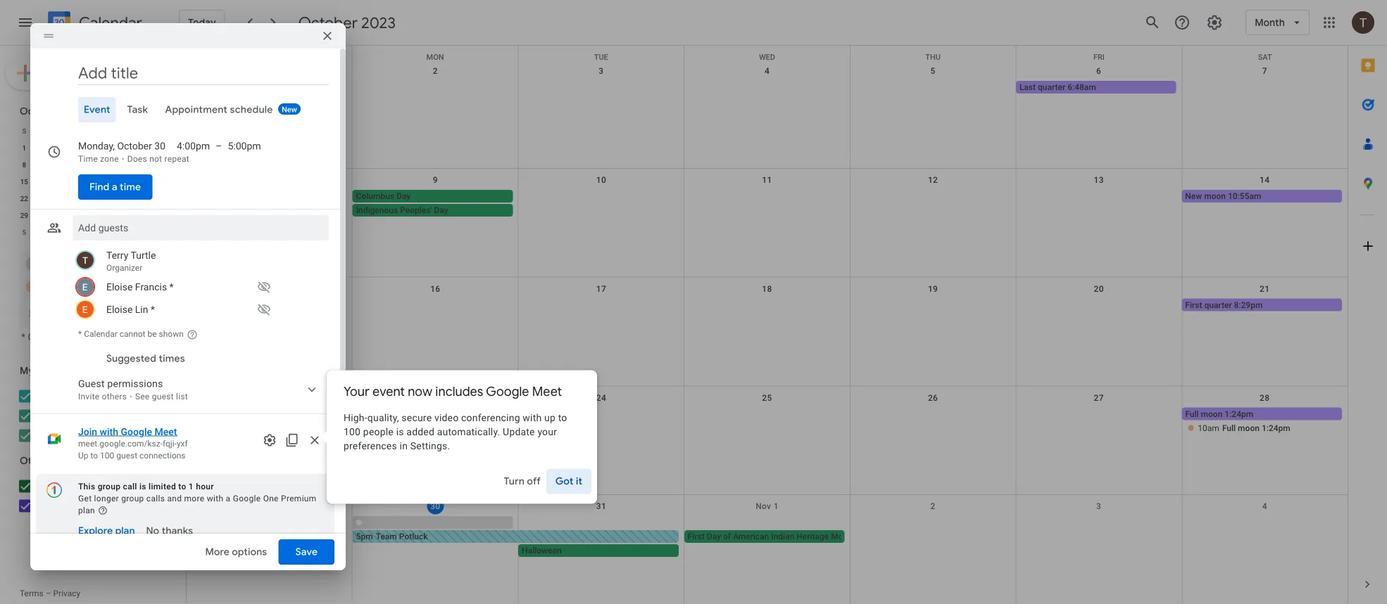 Task type: vqa. For each thing, say whether or not it's contained in the screenshot.
PRIVACY
yes



Task type: locate. For each thing, give the bounding box(es) containing it.
google inside alert dialog
[[486, 384, 529, 400]]

turtle inside the terry turtle organizer
[[131, 250, 156, 261]]

1:24pm
[[1225, 409, 1254, 419], [1262, 424, 1291, 433]]

1 vertical spatial a
[[226, 495, 231, 504]]

28 up full moon 1:24pm button
[[1260, 393, 1270, 403]]

14 up 21 element
[[150, 161, 158, 169]]

1:24pm up 10am full moon 1:24pm
[[1225, 409, 1254, 419]]

2 horizontal spatial google
[[486, 384, 529, 400]]

quarter
[[1038, 82, 1066, 92], [1205, 300, 1232, 310]]

1 down 25 element
[[87, 211, 91, 220]]

full
[[1186, 409, 1199, 419], [1223, 424, 1236, 433]]

up
[[544, 413, 556, 424]]

14 up new moon 10:55am button on the top
[[1260, 175, 1270, 185]]

2
[[433, 66, 438, 76], [109, 211, 113, 220], [931, 502, 936, 512]]

1:24pm down full moon 1:24pm button
[[1262, 424, 1291, 433]]

no thanks
[[146, 526, 193, 538]]

1 vertical spatial eloise
[[106, 304, 133, 316]]

7 down the sat
[[1263, 66, 1268, 76]]

sat
[[1258, 53, 1272, 62]]

0 horizontal spatial full
[[1186, 409, 1199, 419]]

google up conferencing
[[486, 384, 529, 400]]

29 inside row group
[[20, 211, 28, 220]]

turtle up organizer
[[131, 250, 156, 261]]

meet up fqji-
[[155, 427, 177, 438]]

quarter for 6:48am
[[1038, 82, 1066, 92]]

8 down november 1 element
[[87, 228, 91, 237]]

column header
[[187, 46, 353, 60]]

* right the lin
[[151, 304, 155, 316]]

tab list
[[1349, 46, 1387, 566], [42, 97, 329, 123]]

day down columbus day button
[[434, 206, 448, 215]]

17 element
[[59, 173, 76, 190]]

new moon 10:55am button
[[1182, 190, 1342, 203]]

first for first quarter 8:29pm
[[1186, 300, 1202, 310]]

day up peoples'
[[397, 191, 411, 201]]

1 vertical spatial 11
[[762, 175, 772, 185]]

19 element
[[102, 173, 119, 190]]

row containing 1
[[13, 139, 165, 156]]

1 horizontal spatial plan
[[115, 526, 135, 538]]

get
[[78, 495, 92, 504]]

9 up columbus day button
[[433, 175, 438, 185]]

1 eloise from the top
[[106, 281, 133, 293]]

states
[[121, 481, 149, 493]]

row
[[187, 46, 1348, 62], [187, 60, 1348, 169], [13, 123, 165, 139], [13, 139, 165, 156], [13, 156, 165, 173], [187, 169, 1348, 278], [13, 173, 165, 190], [13, 190, 165, 207], [13, 207, 165, 224], [13, 224, 165, 241], [187, 278, 1348, 387], [187, 387, 1348, 496], [187, 496, 1348, 605]]

be inside search box
[[102, 332, 113, 343]]

turtle up "birthdays" at the left bottom of page
[[64, 391, 89, 402]]

be down "eloise lin *"
[[102, 332, 113, 343]]

0 horizontal spatial 13
[[128, 161, 136, 169]]

29 for 1
[[20, 211, 28, 220]]

november 10 element
[[124, 224, 141, 241]]

lin
[[135, 304, 148, 316]]

day left american
[[707, 533, 721, 542]]

plan down the get
[[78, 506, 95, 516]]

19
[[107, 177, 115, 186], [928, 284, 938, 294]]

terry up organizer
[[106, 250, 128, 261]]

12 inside grid
[[928, 175, 938, 185]]

0 horizontal spatial 15
[[20, 177, 28, 186]]

12 inside row group
[[107, 161, 115, 169]]

8 up 15 element
[[22, 161, 26, 169]]

9
[[433, 175, 438, 185], [109, 228, 113, 237]]

1 vertical spatial 12
[[928, 175, 938, 185]]

29
[[20, 211, 28, 220], [265, 502, 275, 512]]

first left american
[[688, 533, 705, 542]]

0 vertical spatial 10
[[596, 175, 606, 185]]

quarter right last
[[1038, 82, 1066, 92]]

in up the get
[[80, 481, 88, 493]]

0 vertical spatial 19
[[107, 177, 115, 186]]

0 horizontal spatial 3
[[130, 211, 134, 220]]

2 element
[[37, 139, 54, 156]]

with left up
[[523, 413, 542, 424]]

row group
[[13, 139, 165, 241]]

0 horizontal spatial 9
[[109, 228, 113, 237]]

in
[[400, 441, 408, 453], [80, 481, 88, 493]]

22
[[20, 194, 28, 203]]

0 horizontal spatial 18
[[85, 177, 93, 186]]

0 horizontal spatial in
[[80, 481, 88, 493]]

calendars
[[37, 365, 83, 378], [50, 455, 97, 468]]

7 down the 31 element
[[65, 228, 69, 237]]

17
[[596, 284, 606, 294]]

group down call
[[121, 495, 144, 504]]

october 2023 grid
[[13, 123, 165, 241]]

added
[[407, 427, 435, 439]]

calendars for my calendars
[[37, 365, 83, 378]]

0 horizontal spatial a
[[112, 181, 117, 194]]

6 down the fri
[[1097, 66, 1102, 76]]

this
[[78, 483, 95, 492]]

1 horizontal spatial group
[[121, 495, 144, 504]]

14 element
[[146, 156, 162, 173]]

month
[[831, 533, 856, 542]]

5 up 12 element
[[109, 144, 113, 152]]

7 up the 14 element
[[152, 144, 156, 152]]

0 horizontal spatial 8
[[22, 161, 26, 169]]

your event now includes google meet
[[344, 384, 562, 400]]

1 vertical spatial moon
[[1201, 409, 1223, 419]]

2023
[[361, 13, 396, 32], [62, 105, 85, 118]]

1 horizontal spatial 21
[[1260, 284, 1270, 294]]

meet inside alert dialog
[[532, 384, 562, 400]]

27 inside 'element'
[[128, 194, 136, 203]]

first inside button
[[688, 533, 705, 542]]

0 vertical spatial 24
[[63, 194, 71, 203]]

full up the 10am
[[1186, 409, 1199, 419]]

grid containing 2
[[186, 46, 1348, 605]]

1 inside grid
[[774, 502, 779, 512]]

1 horizontal spatial with
[[207, 495, 223, 504]]

11 element
[[81, 156, 98, 173]]

1 horizontal spatial 18
[[762, 284, 772, 294]]

0 horizontal spatial google
[[121, 427, 152, 438]]

google left one
[[233, 495, 261, 504]]

day inside first day of american indian heritage month button
[[707, 533, 721, 542]]

0 vertical spatial 28
[[150, 194, 158, 203]]

november 5 element
[[16, 224, 33, 241]]

0 horizontal spatial 10
[[128, 228, 136, 237]]

cell containing full moon 1:24pm
[[1182, 408, 1348, 436]]

31 element
[[59, 207, 76, 224]]

0 vertical spatial 8
[[22, 161, 26, 169]]

25 inside grid
[[762, 393, 772, 403]]

1 vertical spatial day
[[434, 206, 448, 215]]

1 horizontal spatial a
[[226, 495, 231, 504]]

0 vertical spatial october 2023
[[298, 13, 396, 32]]

row group containing 1
[[13, 139, 165, 241]]

first left 8:29pm
[[1186, 300, 1202, 310]]

28 up november 4 element
[[150, 194, 158, 203]]

12 element
[[102, 156, 119, 173]]

phases
[[39, 501, 72, 512]]

is left added
[[396, 427, 404, 439]]

4
[[765, 66, 770, 76], [87, 144, 91, 152], [152, 211, 156, 220], [1263, 502, 1268, 512]]

2 vertical spatial google
[[233, 495, 261, 504]]

5 down thu
[[931, 66, 936, 76]]

with inside "high-quality, secure video conferencing with up to 100 people is added automatically. update your preferences in settings."
[[523, 413, 542, 424]]

halloween button
[[518, 545, 679, 558]]

0 horizontal spatial with
[[100, 427, 118, 438]]

a right the more
[[226, 495, 231, 504]]

a right find
[[112, 181, 117, 194]]

0 vertical spatial is
[[396, 427, 404, 439]]

last
[[1020, 82, 1036, 92]]

0 horizontal spatial 12
[[107, 161, 115, 169]]

high-quality, secure video conferencing with up to 100 people is added automatically. update your preferences in settings.
[[344, 413, 567, 453]]

columbus day indigenous peoples' day
[[356, 191, 448, 215]]

8
[[22, 161, 26, 169], [87, 228, 91, 237]]

0 vertical spatial day
[[397, 191, 411, 201]]

30, today element
[[37, 207, 54, 224]]

1 vertical spatial 29
[[265, 502, 275, 512]]

eloise left the lin
[[106, 304, 133, 316]]

halloween
[[522, 547, 562, 557]]

this group call is limited to 1 hour
[[78, 483, 214, 492]]

1 vertical spatial terry
[[39, 391, 61, 402]]

15
[[20, 177, 28, 186], [265, 284, 275, 294]]

2 vertical spatial 11
[[150, 228, 158, 237]]

1 horizontal spatial 9
[[433, 175, 438, 185]]

9 element
[[37, 156, 54, 173]]

* right francis at the left of page
[[169, 281, 174, 293]]

0 horizontal spatial october
[[20, 105, 60, 118]]

2 horizontal spatial to
[[558, 413, 567, 424]]

* calendar cannot be shown
[[78, 330, 184, 339], [21, 332, 144, 343]]

0 horizontal spatial 25
[[85, 194, 93, 203]]

row containing 22
[[13, 190, 165, 207]]

turtle inside my calendars list
[[64, 391, 89, 402]]

moon up the 10am
[[1201, 409, 1223, 419]]

to
[[558, 413, 567, 424], [90, 452, 98, 461], [178, 483, 186, 492]]

31 for nov 1
[[596, 502, 606, 512]]

terry for terry turtle organizer
[[106, 250, 128, 261]]

join with google meet link
[[78, 427, 177, 438]]

0 vertical spatial 18
[[85, 177, 93, 186]]

0 horizontal spatial be
[[102, 332, 113, 343]]

1 horizontal spatial in
[[400, 441, 408, 453]]

29 left premium
[[265, 502, 275, 512]]

shown down "eloise lin *"
[[115, 332, 144, 343]]

is right call
[[139, 483, 146, 492]]

2 vertical spatial 2
[[931, 502, 936, 512]]

november 8 element
[[81, 224, 98, 241]]

terry for terry turtle
[[39, 391, 61, 402]]

100 inside join with google meet meet.google.com/ksz-fqji-yxf up to 100 guest connections
[[100, 452, 114, 461]]

1 horizontal spatial day
[[434, 206, 448, 215]]

1 horizontal spatial 1:24pm
[[1262, 424, 1291, 433]]

cell containing columbus day
[[353, 190, 519, 218]]

100 down the meet.google.com/ksz-
[[100, 452, 114, 461]]

24 inside 24 element
[[63, 194, 71, 203]]

meet inside join with google meet meet.google.com/ksz-fqji-yxf up to 100 guest connections
[[155, 427, 177, 438]]

1 vertical spatial 15
[[265, 284, 275, 294]]

november 7 element
[[59, 224, 76, 241]]

1 vertical spatial google
[[121, 427, 152, 438]]

15 inside row group
[[20, 177, 28, 186]]

november 2 element
[[102, 207, 119, 224]]

with inside join with google meet meet.google.com/ksz-fqji-yxf up to 100 guest connections
[[100, 427, 118, 438]]

november 4 element
[[146, 207, 162, 224]]

6 up '13' element
[[130, 144, 134, 152]]

guests invited to this event. tree
[[73, 247, 329, 321]]

meet up up
[[532, 384, 562, 400]]

1 vertical spatial 27
[[1094, 393, 1104, 403]]

31 inside row group
[[63, 211, 71, 220]]

of left the
[[74, 501, 83, 512]]

1 vertical spatial 10
[[128, 228, 136, 237]]

moon for full
[[1201, 409, 1223, 419]]

1 vertical spatial 100
[[100, 452, 114, 461]]

be down the lin
[[148, 330, 157, 339]]

other calendars list
[[3, 476, 175, 518]]

1 vertical spatial is
[[139, 483, 146, 492]]

eloise
[[106, 281, 133, 293], [106, 304, 133, 316]]

1 horizontal spatial quarter
[[1205, 300, 1232, 310]]

0 vertical spatial 27
[[128, 194, 136, 203]]

21 up first quarter 8:29pm button
[[1260, 284, 1270, 294]]

october 2023
[[298, 13, 396, 32], [20, 105, 85, 118]]

tab list containing event
[[42, 97, 329, 123]]

calendar heading
[[76, 13, 142, 33]]

calendars up this
[[50, 455, 97, 468]]

group
[[98, 483, 121, 492], [121, 495, 144, 504]]

eloise francis tree item
[[73, 276, 329, 299]]

a
[[112, 181, 117, 194], [226, 495, 231, 504]]

terry up "birthdays" at the left bottom of page
[[39, 391, 61, 402]]

29 down 22
[[20, 211, 28, 220]]

1 vertical spatial 14
[[1260, 175, 1270, 185]]

cannot down "eloise lin *"
[[120, 330, 145, 339]]

0 vertical spatial 12
[[107, 161, 115, 169]]

american
[[733, 533, 769, 542]]

t
[[109, 127, 113, 135]]

cell inside row group
[[35, 207, 57, 224]]

1 vertical spatial first
[[688, 533, 705, 542]]

full down full moon 1:24pm in the right bottom of the page
[[1223, 424, 1236, 433]]

1 vertical spatial october 2023
[[20, 105, 85, 118]]

6 down 30, today element
[[44, 228, 48, 237]]

of inside 'other calendars' list
[[74, 501, 83, 512]]

calendar
[[79, 13, 142, 33], [84, 330, 117, 339], [28, 332, 67, 343]]

to inside "high-quality, secure video conferencing with up to 100 people is added automatically. update your preferences in settings."
[[558, 413, 567, 424]]

thursday column header
[[100, 123, 122, 139]]

row containing 8
[[13, 156, 165, 173]]

9 down november 2 element
[[109, 228, 113, 237]]

1 right nov
[[774, 502, 779, 512]]

is
[[396, 427, 404, 439], [139, 483, 146, 492]]

100
[[344, 427, 361, 439], [100, 452, 114, 461]]

1 vertical spatial 24
[[596, 393, 606, 403]]

day
[[397, 191, 411, 201], [434, 206, 448, 215], [707, 533, 721, 542]]

13 element
[[124, 156, 141, 173]]

moon down full moon 1:24pm button
[[1238, 424, 1260, 433]]

0 vertical spatial group
[[98, 483, 121, 492]]

1 vertical spatial 25
[[762, 393, 772, 403]]

3
[[599, 66, 604, 76], [130, 211, 134, 220], [1097, 502, 1102, 512]]

of left american
[[723, 533, 731, 542]]

plan down moon on the bottom
[[115, 526, 135, 538]]

conferencing
[[461, 413, 520, 424]]

1 vertical spatial quarter
[[1205, 300, 1232, 310]]

a inside button
[[112, 181, 117, 194]]

0 vertical spatial 26
[[107, 194, 115, 203]]

last quarter 6:48am button
[[1016, 81, 1177, 94]]

31 inside grid
[[596, 502, 606, 512]]

18 inside row group
[[85, 177, 93, 186]]

indian
[[771, 533, 795, 542]]

in inside "high-quality, secure video conferencing with up to 100 people is added automatically. update your preferences in settings."
[[400, 441, 408, 453]]

in down added
[[400, 441, 408, 453]]

6
[[1097, 66, 1102, 76], [130, 144, 134, 152], [44, 228, 48, 237]]

1 horizontal spatial 20
[[1094, 284, 1104, 294]]

0 vertical spatial 100
[[344, 427, 361, 439]]

1 horizontal spatial 14
[[1260, 175, 1270, 185]]

one
[[263, 495, 279, 504]]

5 inside grid
[[931, 66, 936, 76]]

quarter left 8:29pm
[[1205, 300, 1232, 310]]

31 for 1
[[63, 211, 71, 220]]

* up my
[[21, 332, 25, 343]]

13 inside row group
[[128, 161, 136, 169]]

3 inside november 3 element
[[130, 211, 134, 220]]

november 6 element
[[37, 224, 54, 241]]

29 element
[[16, 207, 33, 224]]

21
[[150, 177, 158, 186], [1260, 284, 1270, 294]]

31 up "halloween" button
[[596, 502, 606, 512]]

1 vertical spatial to
[[90, 452, 98, 461]]

11 inside grid
[[762, 175, 772, 185]]

20 inside 20 element
[[128, 177, 136, 186]]

1 vertical spatial 13
[[1094, 175, 1104, 185]]

explore
[[78, 526, 113, 538]]

row containing s
[[13, 123, 165, 139]]

nov 1
[[756, 502, 779, 512]]

turtle for terry turtle
[[64, 391, 89, 402]]

1 down the s
[[22, 144, 26, 152]]

of
[[74, 501, 83, 512], [723, 533, 731, 542]]

18 element
[[81, 173, 98, 190]]

day for first
[[707, 533, 721, 542]]

*
[[169, 281, 174, 293], [151, 304, 155, 316], [78, 330, 82, 339], [21, 332, 25, 343]]

full moon 1:24pm button
[[1182, 408, 1342, 421]]

row containing 30
[[187, 496, 1348, 605]]

terry inside my calendars list
[[39, 391, 61, 402]]

my
[[20, 365, 34, 378]]

new
[[1186, 191, 1202, 201]]

plan inside get longer group calls and more with a google one premium plan
[[78, 506, 95, 516]]

first inside button
[[1186, 300, 1202, 310]]

14 inside row group
[[150, 161, 158, 169]]

other
[[20, 455, 48, 468]]

calls
[[146, 495, 165, 504]]

eloise down organizer
[[106, 281, 133, 293]]

2 inside row group
[[109, 211, 113, 220]]

0 horizontal spatial day
[[397, 191, 411, 201]]

2 eloise from the top
[[106, 304, 133, 316]]

first
[[1186, 300, 1202, 310], [688, 533, 705, 542]]

1 vertical spatial 2
[[109, 211, 113, 220]]

31 down 24 element
[[63, 211, 71, 220]]

* inside search box
[[21, 332, 25, 343]]

0 horizontal spatial group
[[98, 483, 121, 492]]

26
[[107, 194, 115, 203], [928, 393, 938, 403]]

2 vertical spatial 7
[[65, 228, 69, 237]]

group up longer
[[98, 483, 121, 492]]

100 down high-
[[344, 427, 361, 439]]

0 horizontal spatial plan
[[78, 506, 95, 516]]

* inside eloise lin tree item
[[151, 304, 155, 316]]

fqji-
[[163, 440, 177, 449]]

2 horizontal spatial with
[[523, 413, 542, 424]]

21 up the 28 element
[[150, 177, 158, 186]]

25 inside 25 element
[[85, 194, 93, 203]]

28 element
[[146, 190, 162, 207]]

row containing 29
[[13, 207, 165, 224]]

0 vertical spatial 29
[[20, 211, 28, 220]]

0 vertical spatial 1:24pm
[[1225, 409, 1254, 419]]

grid
[[186, 46, 1348, 605]]

cell
[[187, 81, 353, 95], [353, 81, 518, 95], [518, 81, 684, 95], [684, 81, 850, 95], [850, 81, 1016, 95], [1182, 81, 1348, 95], [187, 190, 353, 218], [353, 190, 519, 218], [518, 190, 684, 218], [684, 190, 850, 218], [850, 190, 1016, 218], [1016, 190, 1182, 218], [35, 207, 57, 224], [187, 299, 353, 313], [353, 299, 518, 313], [518, 299, 684, 313], [684, 299, 850, 313], [850, 299, 1016, 313], [1016, 299, 1182, 313], [187, 408, 353, 436], [353, 408, 518, 436], [518, 408, 684, 436], [684, 408, 850, 436], [850, 408, 1016, 436], [1016, 408, 1182, 436], [1182, 408, 1348, 436], [187, 517, 353, 559], [353, 517, 684, 559], [850, 517, 1016, 559], [1016, 517, 1182, 559], [1182, 517, 1348, 559]]

5 down 29 element
[[22, 228, 26, 237]]

0 vertical spatial calendars
[[37, 365, 83, 378]]

october
[[298, 13, 358, 32], [20, 105, 60, 118]]

calendars up terry turtle
[[37, 365, 83, 378]]

event
[[373, 384, 405, 400]]

100 inside "high-quality, secure video conferencing with up to 100 people is added automatically. update your preferences in settings."
[[344, 427, 361, 439]]

2 horizontal spatial 2
[[931, 502, 936, 512]]

no thanks button
[[141, 519, 199, 545]]

14 inside grid
[[1260, 175, 1270, 185]]

0 vertical spatial 20
[[128, 177, 136, 186]]

* calendar cannot be shown up my calendars dropdown button
[[21, 332, 144, 343]]

14
[[150, 161, 158, 169], [1260, 175, 1270, 185]]

first quarter 8:29pm button
[[1182, 299, 1342, 312]]

shown down eloise lin tree item
[[159, 330, 184, 339]]

group inside get longer group calls and more with a google one premium plan
[[121, 495, 144, 504]]

row containing 9
[[187, 169, 1348, 278]]

1 vertical spatial meet
[[155, 427, 177, 438]]

with down the hour
[[207, 495, 223, 504]]

2 for 1
[[109, 211, 113, 220]]

1 horizontal spatial meet
[[532, 384, 562, 400]]

update
[[503, 427, 535, 439]]

call
[[123, 483, 137, 492]]

terms
[[20, 589, 43, 599]]

0 horizontal spatial to
[[90, 452, 98, 461]]

secure
[[402, 413, 432, 424]]

be
[[148, 330, 157, 339], [102, 332, 113, 343]]

with up the meet.google.com/ksz-
[[100, 427, 118, 438]]

eloise for eloise francis
[[106, 281, 133, 293]]

2 horizontal spatial day
[[707, 533, 721, 542]]

moon right 'new' on the right of page
[[1204, 191, 1226, 201]]

25 element
[[81, 190, 98, 207]]

1 vertical spatial 31
[[596, 502, 606, 512]]

appointment
[[165, 104, 227, 116]]

google inside get longer group calls and more with a google one premium plan
[[233, 495, 261, 504]]

0 horizontal spatial quarter
[[1038, 82, 1066, 92]]

0 horizontal spatial 24
[[63, 194, 71, 203]]

terry inside the terry turtle organizer
[[106, 250, 128, 261]]

cannot up my calendars dropdown button
[[69, 332, 100, 343]]

0 horizontal spatial 29
[[20, 211, 28, 220]]

google up the meet.google.com/ksz-
[[121, 427, 152, 438]]

automatically.
[[437, 427, 500, 439]]

0 vertical spatial to
[[558, 413, 567, 424]]

yxf
[[177, 440, 188, 449]]

full inside button
[[1186, 409, 1199, 419]]

12 for 17 element
[[107, 161, 115, 169]]

15 for 17
[[265, 284, 275, 294]]

24 inside grid
[[596, 393, 606, 403]]



Task type: describe. For each thing, give the bounding box(es) containing it.
eloise lin tree item
[[73, 299, 329, 321]]

2 vertical spatial 5
[[22, 228, 26, 237]]

other calendars button
[[3, 450, 175, 473]]

last quarter 6:48am
[[1020, 82, 1096, 92]]

thanks
[[162, 526, 193, 538]]

1 horizontal spatial 27
[[1094, 393, 1104, 403]]

first day of american indian heritage month
[[688, 533, 856, 542]]

today
[[188, 16, 216, 29]]

2 vertical spatial moon
[[1238, 424, 1260, 433]]

november 3 element
[[124, 207, 141, 224]]

* inside eloise francis tree item
[[169, 281, 174, 293]]

0 vertical spatial 2
[[433, 66, 438, 76]]

3 for nov 1
[[1097, 502, 1102, 512]]

1 up the more
[[189, 483, 194, 492]]

1 horizontal spatial be
[[148, 330, 157, 339]]

new moon 10:55am
[[1186, 191, 1262, 201]]

26 inside row group
[[107, 194, 115, 203]]

10 element
[[59, 156, 76, 173]]

explore plan
[[78, 526, 135, 538]]

24 element
[[59, 190, 76, 207]]

of inside button
[[723, 533, 731, 542]]

find a time
[[89, 181, 141, 194]]

task
[[127, 104, 148, 116]]

appointment schedule
[[165, 104, 273, 116]]

get longer group calls and more with a google one premium plan
[[78, 495, 317, 516]]

19 inside row group
[[107, 177, 115, 186]]

video
[[434, 413, 459, 424]]

moon for new
[[1204, 191, 1226, 201]]

29 for nov 1
[[265, 502, 275, 512]]

hour
[[196, 483, 214, 492]]

join
[[78, 427, 97, 438]]

preferences
[[344, 441, 397, 453]]

indigenous
[[356, 206, 398, 215]]

* up my calendars dropdown button
[[78, 330, 82, 339]]

terms link
[[20, 589, 43, 599]]

new element
[[278, 104, 301, 115]]

tasks
[[39, 430, 65, 442]]

your event now includes google meet alert dialog
[[327, 371, 597, 505]]

holidays
[[39, 481, 77, 493]]

0 horizontal spatial is
[[139, 483, 146, 492]]

3 element
[[59, 139, 76, 156]]

row containing mon
[[187, 46, 1348, 62]]

11 for 17 element
[[85, 161, 93, 169]]

event button
[[78, 97, 116, 123]]

1 vertical spatial october
[[20, 105, 60, 118]]

thu
[[926, 53, 941, 62]]

google inside join with google meet meet.google.com/ksz-fqji-yxf up to 100 guest connections
[[121, 427, 152, 438]]

heritage
[[797, 533, 829, 542]]

10am full moon 1:24pm
[[1198, 424, 1291, 433]]

2 vertical spatial to
[[178, 483, 186, 492]]

0 vertical spatial 9
[[433, 175, 438, 185]]

team
[[376, 533, 397, 542]]

november 9 element
[[102, 224, 119, 241]]

a inside get longer group calls and more with a google one premium plan
[[226, 495, 231, 504]]

11 for cell containing columbus day
[[762, 175, 772, 185]]

15 for 18
[[20, 177, 28, 186]]

1 horizontal spatial full
[[1223, 424, 1236, 433]]

* Calendar cannot be shown search field
[[0, 245, 175, 343]]

calendar element
[[45, 8, 142, 39]]

0 vertical spatial 7
[[1263, 66, 1268, 76]]

with inside get longer group calls and more with a google one premium plan
[[207, 495, 223, 504]]

1 vertical spatial 2023
[[62, 105, 85, 118]]

14 for the 9 element
[[150, 161, 158, 169]]

terry turtle organizer
[[106, 250, 156, 273]]

your
[[344, 384, 370, 400]]

schedule
[[230, 104, 273, 116]]

1 vertical spatial 8
[[87, 228, 91, 237]]

s
[[22, 127, 26, 135]]

1 horizontal spatial 19
[[928, 284, 938, 294]]

1 vertical spatial 7
[[152, 144, 156, 152]]

row containing 5
[[13, 224, 165, 241]]

22 element
[[16, 190, 33, 207]]

and
[[167, 495, 182, 504]]

eloise francis *
[[106, 281, 174, 293]]

in inside 'other calendars' list
[[80, 481, 88, 493]]

your
[[538, 427, 557, 439]]

organizer
[[106, 264, 142, 273]]

my calendars list
[[3, 386, 175, 448]]

6:48am
[[1068, 82, 1096, 92]]

today button
[[179, 10, 225, 35]]

high-
[[344, 413, 368, 424]]

eloise for eloise lin
[[106, 304, 133, 316]]

1 horizontal spatial 13
[[1094, 175, 1104, 185]]

indigenous peoples' day button
[[353, 204, 513, 217]]

limited
[[149, 483, 176, 492]]

no
[[146, 526, 160, 538]]

nov
[[756, 502, 771, 512]]

other calendars
[[20, 455, 97, 468]]

francis
[[135, 281, 167, 293]]

1 horizontal spatial cannot
[[120, 330, 145, 339]]

21 element
[[146, 173, 162, 190]]

my calendars
[[20, 365, 83, 378]]

1 horizontal spatial tab list
[[1349, 46, 1387, 566]]

terms – privacy
[[20, 589, 80, 599]]

includes
[[435, 384, 483, 400]]

1 horizontal spatial 3
[[599, 66, 604, 76]]

14 for row containing 9
[[1260, 175, 1270, 185]]

plan inside "button"
[[115, 526, 135, 538]]

november 1 element
[[81, 207, 98, 224]]

15 element
[[16, 173, 33, 190]]

Add title text field
[[78, 63, 329, 84]]

peoples'
[[400, 206, 432, 215]]

10 inside row group
[[128, 228, 136, 237]]

8:29pm
[[1234, 300, 1263, 310]]

privacy link
[[53, 589, 80, 599]]

first day of american indian heritage month button
[[684, 531, 856, 544]]

21 inside row group
[[150, 177, 158, 186]]

united
[[90, 481, 118, 493]]

9 inside row group
[[109, 228, 113, 237]]

is inside "high-quality, secure video conferencing with up to 100 people is added automatically. update your preferences in settings."
[[396, 427, 404, 439]]

1 horizontal spatial 26
[[928, 393, 938, 403]]

1 horizontal spatial 10
[[596, 175, 606, 185]]

row containing 2
[[187, 60, 1348, 169]]

* calendar cannot be shown down "eloise lin *"
[[78, 330, 184, 339]]

0 vertical spatial october
[[298, 13, 358, 32]]

november 11 element
[[146, 224, 162, 241]]

calendars for other calendars
[[50, 455, 97, 468]]

cell containing 5pm
[[353, 517, 684, 559]]

1 vertical spatial 1:24pm
[[1262, 424, 1291, 433]]

1 vertical spatial 5
[[109, 144, 113, 152]]

privacy
[[53, 589, 80, 599]]

quarter for 8:29pm
[[1205, 300, 1232, 310]]

people
[[363, 427, 394, 439]]

main drawer image
[[17, 14, 34, 31]]

1:24pm inside button
[[1225, 409, 1254, 419]]

cannot inside search box
[[69, 332, 100, 343]]

turtle for terry turtle organizer
[[131, 250, 156, 261]]

30
[[430, 502, 441, 512]]

join with google meet meet.google.com/ksz-fqji-yxf up to 100 guest connections
[[78, 427, 188, 461]]

find
[[89, 181, 109, 194]]

2 for nov 1
[[931, 502, 936, 512]]

full moon 1:24pm
[[1186, 409, 1254, 419]]

1 horizontal spatial shown
[[159, 330, 184, 339]]

1 vertical spatial 20
[[1094, 284, 1104, 294]]

3 for 1
[[130, 211, 134, 220]]

to inside join with google meet meet.google.com/ksz-fqji-yxf up to 100 guest connections
[[90, 452, 98, 461]]

28 inside grid
[[1260, 393, 1270, 403]]

terry turtle
[[39, 391, 89, 402]]

12 for cell containing columbus day
[[928, 175, 938, 185]]

premium
[[281, 495, 317, 504]]

1 vertical spatial 6
[[130, 144, 134, 152]]

terry turtle, organizer tree item
[[73, 247, 329, 276]]

first for first day of american indian heritage month
[[688, 533, 705, 542]]

mon
[[426, 53, 444, 62]]

columbus day button
[[353, 190, 513, 203]]

up
[[78, 452, 88, 461]]

tuesday column header
[[57, 123, 78, 139]]

28 inside row group
[[150, 194, 158, 203]]

calendar inside search box
[[28, 332, 67, 343]]

11 inside "element"
[[150, 228, 158, 237]]

holidays in united states
[[39, 481, 149, 493]]

fri
[[1094, 53, 1105, 62]]

* calendar cannot be shown inside the * calendar cannot be shown search box
[[21, 332, 144, 343]]

0 horizontal spatial 6
[[44, 228, 48, 237]]

first quarter 8:29pm
[[1186, 300, 1263, 310]]

find a time button
[[78, 175, 152, 200]]

10:55am
[[1228, 191, 1262, 201]]

26 element
[[102, 190, 119, 207]]

1 horizontal spatial 2023
[[361, 13, 396, 32]]

my calendars button
[[3, 360, 175, 383]]

20 element
[[124, 173, 141, 190]]

the
[[86, 501, 100, 512]]

tue
[[594, 53, 608, 62]]

1 vertical spatial 18
[[762, 284, 772, 294]]

day for columbus
[[397, 191, 411, 201]]

23
[[430, 393, 441, 403]]

event
[[84, 104, 110, 116]]

row containing 23
[[187, 387, 1348, 496]]

0 vertical spatial 6
[[1097, 66, 1102, 76]]

shown inside search box
[[115, 332, 144, 343]]

now
[[408, 384, 432, 400]]

27 element
[[124, 190, 141, 207]]

w
[[86, 127, 92, 135]]

eloise lin *
[[106, 304, 155, 316]]



